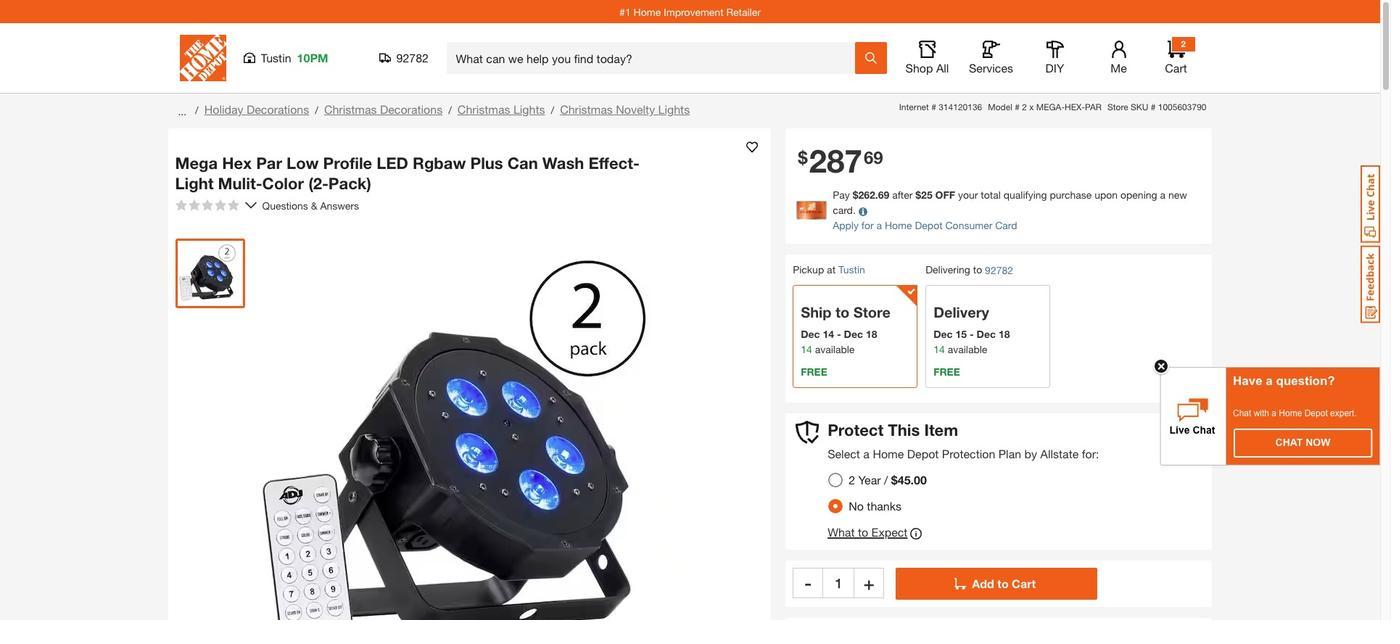 Task type: vqa. For each thing, say whether or not it's contained in the screenshot.
The Christmas Decorations link
yes



Task type: describe. For each thing, give the bounding box(es) containing it.
what to expect button
[[828, 525, 923, 543]]

14 inside delivery dec 15 - dec 18 14 available
[[934, 343, 945, 356]]

2 inside cart 2
[[1182, 38, 1186, 49]]

item
[[925, 421, 959, 440]]

92782 inside button
[[397, 51, 429, 65]]

chat now link
[[1235, 430, 1372, 457]]

card.
[[833, 204, 856, 217]]

after
[[893, 189, 913, 201]]

1 christmas from the left
[[324, 102, 377, 116]]

year
[[859, 473, 881, 487]]

holiday
[[204, 102, 244, 116]]

profile
[[323, 154, 372, 173]]

available inside ship to store dec 14 - dec 18 14 available
[[815, 343, 855, 356]]

287
[[810, 142, 863, 180]]

new
[[1169, 189, 1188, 201]]

plus
[[471, 154, 503, 173]]

92782 button
[[379, 51, 429, 65]]

diy button
[[1032, 41, 1079, 75]]

allstate
[[1041, 447, 1079, 461]]

home down after
[[885, 219, 913, 232]]

the home depot logo image
[[180, 35, 226, 81]]

your total qualifying purchase upon opening a new card.
[[833, 189, 1188, 217]]

3 dec from the left
[[934, 328, 953, 341]]

92782 link
[[986, 263, 1014, 278]]

me button
[[1096, 41, 1143, 75]]

apply for a home depot consumer card link
[[833, 219, 1018, 232]]

select
[[828, 447, 861, 461]]

color
[[262, 174, 304, 193]]

1 # from the left
[[932, 102, 937, 112]]

$45.00
[[892, 473, 927, 487]]

25
[[922, 189, 933, 201]]

wash
[[543, 154, 584, 173]]

available inside delivery dec 15 - dec 18 14 available
[[948, 343, 988, 356]]

expect
[[872, 525, 908, 539]]

low
[[287, 154, 319, 173]]

total
[[981, 189, 1001, 201]]

opening
[[1121, 189, 1158, 201]]

... button
[[175, 101, 189, 121]]

add to cart button
[[896, 568, 1098, 600]]

a right with
[[1272, 409, 1277, 419]]

christmas lights link
[[458, 102, 545, 116]]

model
[[989, 102, 1013, 112]]

christmas novelty lights 2 x mega hex par 64.0 image
[[178, 242, 242, 306]]

add
[[973, 577, 995, 591]]

this
[[888, 421, 920, 440]]

questions
[[262, 199, 308, 212]]

pack)
[[329, 174, 372, 193]]

can
[[508, 154, 538, 173]]

delivery dec 15 - dec 18 14 available
[[934, 304, 1011, 356]]

3 # from the left
[[1152, 102, 1156, 112]]

tustin button
[[839, 264, 866, 276]]

3 christmas from the left
[[560, 102, 613, 116]]

mulit-
[[218, 174, 262, 193]]

/ inside "option group"
[[885, 473, 889, 487]]

apply
[[833, 219, 859, 232]]

what to expect
[[828, 525, 908, 539]]

depot for consumer
[[915, 219, 943, 232]]

no thanks
[[849, 499, 902, 513]]

pay
[[833, 189, 850, 201]]

for:
[[1083, 447, 1100, 461]]

by
[[1025, 447, 1038, 461]]

effect-
[[589, 154, 640, 173]]

/ right christmas lights link
[[551, 104, 555, 116]]

92782 inside delivering to 92782
[[986, 264, 1014, 277]]

par
[[1086, 102, 1102, 112]]

info image
[[859, 207, 868, 216]]

holiday decorations link
[[204, 102, 309, 116]]

mega hex par low profile led rgbaw plus can wash effect- light mulit-color (2-pack)
[[175, 154, 640, 193]]

1 horizontal spatial $
[[853, 189, 859, 201]]

services
[[970, 61, 1014, 75]]

0 vertical spatial store
[[1108, 102, 1129, 112]]

cart inside button
[[1012, 577, 1036, 591]]

par
[[256, 154, 282, 173]]

to for cart
[[998, 577, 1009, 591]]

- inside delivery dec 15 - dec 18 14 available
[[970, 328, 974, 341]]

2 # from the left
[[1015, 102, 1020, 112]]

qualifying
[[1004, 189, 1048, 201]]

protect
[[828, 421, 884, 440]]

protection
[[943, 447, 996, 461]]

apply now image
[[797, 201, 833, 220]]

hex
[[222, 154, 252, 173]]

to for expect
[[858, 525, 869, 539]]

home inside 'protect this item select a home depot protection plan by allstate for:'
[[873, 447, 905, 461]]

add to cart
[[973, 577, 1036, 591]]

chat
[[1234, 409, 1252, 419]]

to for 92782
[[974, 264, 983, 276]]

purchase
[[1050, 189, 1092, 201]]

upon
[[1095, 189, 1118, 201]]

answers
[[320, 199, 359, 212]]

shop all
[[906, 61, 950, 75]]

your
[[959, 189, 979, 201]]

internet
[[900, 102, 930, 112]]

/ down 10pm
[[315, 104, 319, 116]]

retailer
[[727, 5, 761, 18]]

cart 2
[[1166, 38, 1188, 75]]

1 dec from the left
[[801, 328, 821, 341]]

have
[[1234, 375, 1263, 388]]

home right with
[[1280, 409, 1303, 419]]

+
[[864, 573, 875, 593]]

store inside ship to store dec 14 - dec 18 14 available
[[854, 304, 891, 321]]

0 horizontal spatial 14
[[801, 343, 813, 356]]

with
[[1255, 409, 1270, 419]]

novelty
[[616, 102, 655, 116]]

diy
[[1046, 61, 1065, 75]]

feedback link image
[[1361, 245, 1381, 324]]

+ button
[[854, 568, 885, 599]]



Task type: locate. For each thing, give the bounding box(es) containing it.
consumer
[[946, 219, 993, 232]]

1 horizontal spatial decorations
[[380, 102, 443, 116]]

0 horizontal spatial #
[[932, 102, 937, 112]]

live chat image
[[1361, 165, 1381, 243]]

/ right year
[[885, 473, 889, 487]]

# right sku
[[1152, 102, 1156, 112]]

no
[[849, 499, 864, 513]]

2 up 1005603790
[[1182, 38, 1186, 49]]

$
[[798, 147, 808, 168], [853, 189, 859, 201], [916, 189, 922, 201]]

2 18 from the left
[[999, 328, 1011, 341]]

pickup
[[793, 264, 825, 276]]

What can we help you find today? search field
[[456, 43, 855, 73]]

available
[[815, 343, 855, 356], [948, 343, 988, 356]]

question?
[[1277, 375, 1336, 388]]

2 horizontal spatial 2
[[1182, 38, 1186, 49]]

$ 287 69
[[798, 142, 884, 180]]

2 inside "option group"
[[849, 473, 856, 487]]

1 horizontal spatial 92782
[[986, 264, 1014, 277]]

me
[[1111, 61, 1128, 75]]

pickup at tustin
[[793, 264, 866, 276]]

to inside button
[[858, 525, 869, 539]]

to right add
[[998, 577, 1009, 591]]

0 horizontal spatial lights
[[514, 102, 545, 116]]

0 horizontal spatial -
[[805, 573, 812, 593]]

#1
[[620, 5, 631, 18]]

free down ship to store dec 14 - dec 18 14 available
[[801, 366, 828, 378]]

69
[[864, 147, 884, 168]]

2 left year
[[849, 473, 856, 487]]

2 horizontal spatial christmas
[[560, 102, 613, 116]]

expert.
[[1331, 409, 1358, 419]]

- right 15
[[970, 328, 974, 341]]

18 inside delivery dec 15 - dec 18 14 available
[[999, 328, 1011, 341]]

to left 92782 link on the right of page
[[974, 264, 983, 276]]

1 free from the left
[[801, 366, 828, 378]]

to right ship
[[836, 304, 850, 321]]

available down 15
[[948, 343, 988, 356]]

off
[[936, 189, 956, 201]]

card
[[996, 219, 1018, 232]]

2 vertical spatial 2
[[849, 473, 856, 487]]

...
[[178, 105, 187, 117]]

a inside 'protect this item select a home depot protection plan by allstate for:'
[[864, 447, 870, 461]]

a
[[1161, 189, 1166, 201], [877, 219, 883, 232], [1267, 375, 1274, 388], [1272, 409, 1277, 419], [864, 447, 870, 461]]

led
[[377, 154, 409, 173]]

1 vertical spatial 92782
[[986, 264, 1014, 277]]

decorations right holiday
[[247, 102, 309, 116]]

$ inside $ 287 69
[[798, 147, 808, 168]]

$ right after
[[916, 189, 922, 201]]

option group containing 2 year /
[[823, 467, 939, 519]]

18
[[866, 328, 878, 341], [999, 328, 1011, 341]]

to for store
[[836, 304, 850, 321]]

- inside - button
[[805, 573, 812, 593]]

#1 home improvement retailer
[[620, 5, 761, 18]]

chat
[[1276, 437, 1304, 449]]

0 vertical spatial depot
[[915, 219, 943, 232]]

store down tustin 'button'
[[854, 304, 891, 321]]

x
[[1030, 102, 1034, 112]]

262.69
[[859, 189, 890, 201]]

1 horizontal spatial tustin
[[839, 264, 866, 276]]

free for to
[[801, 366, 828, 378]]

2 horizontal spatial -
[[970, 328, 974, 341]]

to inside button
[[998, 577, 1009, 591]]

thanks
[[867, 499, 902, 513]]

2 vertical spatial depot
[[908, 447, 939, 461]]

1 decorations from the left
[[247, 102, 309, 116]]

1 lights from the left
[[514, 102, 545, 116]]

0 vertical spatial 2
[[1182, 38, 1186, 49]]

depot inside 'protect this item select a home depot protection plan by allstate for:'
[[908, 447, 939, 461]]

tustin left 10pm
[[261, 51, 291, 65]]

cart up 1005603790
[[1166, 61, 1188, 75]]

2 decorations from the left
[[380, 102, 443, 116]]

lights right novelty
[[659, 102, 690, 116]]

dec right 15
[[977, 328, 996, 341]]

tustin 10pm
[[261, 51, 328, 65]]

2 christmas from the left
[[458, 102, 511, 116]]

decorations
[[247, 102, 309, 116], [380, 102, 443, 116]]

ship
[[801, 304, 832, 321]]

tustin
[[261, 51, 291, 65], [839, 264, 866, 276]]

92782 down card
[[986, 264, 1014, 277]]

available down ship
[[815, 343, 855, 356]]

1 horizontal spatial #
[[1015, 102, 1020, 112]]

chat now
[[1276, 437, 1331, 449]]

store
[[1108, 102, 1129, 112], [854, 304, 891, 321]]

1 18 from the left
[[866, 328, 878, 341]]

shop all button
[[905, 41, 951, 75]]

improvement
[[664, 5, 724, 18]]

plan
[[999, 447, 1022, 461]]

chat with a home depot expert.
[[1234, 409, 1358, 419]]

1 vertical spatial cart
[[1012, 577, 1036, 591]]

/ right ...
[[195, 104, 199, 116]]

- button
[[793, 568, 824, 599]]

$ right the "pay"
[[853, 189, 859, 201]]

now
[[1306, 437, 1331, 449]]

0 horizontal spatial 18
[[866, 328, 878, 341]]

depot left expert.
[[1305, 409, 1329, 419]]

mega-
[[1037, 102, 1065, 112]]

1005603790
[[1159, 102, 1207, 112]]

1 horizontal spatial 18
[[999, 328, 1011, 341]]

0 horizontal spatial $
[[798, 147, 808, 168]]

1 horizontal spatial -
[[837, 328, 842, 341]]

shop
[[906, 61, 934, 75]]

1 horizontal spatial store
[[1108, 102, 1129, 112]]

1 horizontal spatial free
[[934, 366, 961, 378]]

dec left 15
[[934, 328, 953, 341]]

option group
[[823, 467, 939, 519]]

0 horizontal spatial store
[[854, 304, 891, 321]]

at
[[827, 264, 836, 276]]

2 horizontal spatial 14
[[934, 343, 945, 356]]

2 free from the left
[[934, 366, 961, 378]]

have a question?
[[1234, 375, 1336, 388]]

a right select
[[864, 447, 870, 461]]

christmas novelty lights link
[[560, 102, 690, 116]]

0 horizontal spatial christmas
[[324, 102, 377, 116]]

home right #1 on the left of the page
[[634, 5, 661, 18]]

a left new
[[1161, 189, 1166, 201]]

2 horizontal spatial $
[[916, 189, 922, 201]]

delivering
[[926, 264, 971, 276]]

2 dec from the left
[[844, 328, 864, 341]]

- left + button
[[805, 573, 812, 593]]

- down "pickup at tustin"
[[837, 328, 842, 341]]

None field
[[824, 568, 854, 599]]

2 available from the left
[[948, 343, 988, 356]]

depot
[[915, 219, 943, 232], [1305, 409, 1329, 419], [908, 447, 939, 461]]

18 inside ship to store dec 14 - dec 18 14 available
[[866, 328, 878, 341]]

cart right add
[[1012, 577, 1036, 591]]

all
[[937, 61, 950, 75]]

1 vertical spatial store
[[854, 304, 891, 321]]

delivery
[[934, 304, 990, 321]]

store left sku
[[1108, 102, 1129, 112]]

15
[[956, 328, 967, 341]]

0 horizontal spatial 2
[[849, 473, 856, 487]]

314120136
[[939, 102, 983, 112]]

1 vertical spatial depot
[[1305, 409, 1329, 419]]

dec down ship
[[801, 328, 821, 341]]

free down 15
[[934, 366, 961, 378]]

free for dec
[[934, 366, 961, 378]]

to right what
[[858, 525, 869, 539]]

christmas up plus
[[458, 102, 511, 116]]

2 horizontal spatial #
[[1152, 102, 1156, 112]]

0 horizontal spatial decorations
[[247, 102, 309, 116]]

to inside ship to store dec 14 - dec 18 14 available
[[836, 304, 850, 321]]

home up 2 year / $45.00
[[873, 447, 905, 461]]

14
[[823, 328, 835, 341], [801, 343, 813, 356], [934, 343, 945, 356]]

to
[[974, 264, 983, 276], [836, 304, 850, 321], [858, 525, 869, 539], [998, 577, 1009, 591]]

dec down tustin 'button'
[[844, 328, 864, 341]]

cart
[[1166, 61, 1188, 75], [1012, 577, 1036, 591]]

tustin right 'at'
[[839, 264, 866, 276]]

0 vertical spatial cart
[[1166, 61, 1188, 75]]

0 horizontal spatial 92782
[[397, 51, 429, 65]]

1 horizontal spatial lights
[[659, 102, 690, 116]]

depot down item
[[908, 447, 939, 461]]

protect this item select a home depot protection plan by allstate for:
[[828, 421, 1100, 461]]

1 vertical spatial tustin
[[839, 264, 866, 276]]

4 dec from the left
[[977, 328, 996, 341]]

0 horizontal spatial free
[[801, 366, 828, 378]]

0 horizontal spatial tustin
[[261, 51, 291, 65]]

services button
[[968, 41, 1015, 75]]

lights up can
[[514, 102, 545, 116]]

a right have
[[1267, 375, 1274, 388]]

to inside delivering to 92782
[[974, 264, 983, 276]]

apply for a home depot consumer card
[[833, 219, 1018, 232]]

what
[[828, 525, 855, 539]]

$ left 287
[[798, 147, 808, 168]]

hex-
[[1065, 102, 1086, 112]]

-
[[837, 328, 842, 341], [970, 328, 974, 341], [805, 573, 812, 593]]

&
[[311, 199, 318, 212]]

0 stars image
[[175, 200, 239, 211]]

light
[[175, 174, 214, 193]]

1 horizontal spatial 14
[[823, 328, 835, 341]]

#
[[932, 102, 937, 112], [1015, 102, 1020, 112], [1152, 102, 1156, 112]]

1 available from the left
[[815, 343, 855, 356]]

2 lights from the left
[[659, 102, 690, 116]]

/ left christmas lights link
[[449, 104, 452, 116]]

1 horizontal spatial available
[[948, 343, 988, 356]]

decorations down 92782 button
[[380, 102, 443, 116]]

depot down "25"
[[915, 219, 943, 232]]

0 vertical spatial 92782
[[397, 51, 429, 65]]

questions & answers link
[[262, 198, 362, 213]]

christmas up profile
[[324, 102, 377, 116]]

# right internet
[[932, 102, 937, 112]]

mega
[[175, 154, 218, 173]]

a inside your total qualifying purchase upon opening a new card.
[[1161, 189, 1166, 201]]

delivering to 92782
[[926, 264, 1014, 277]]

christmas left novelty
[[560, 102, 613, 116]]

0 vertical spatial tustin
[[261, 51, 291, 65]]

sku
[[1131, 102, 1149, 112]]

pay $ 262.69 after $ 25 off
[[833, 189, 956, 201]]

# left x
[[1015, 102, 1020, 112]]

depot for expert.
[[1305, 409, 1329, 419]]

... / holiday decorations / christmas decorations / christmas lights / christmas novelty lights
[[175, 102, 690, 117]]

a right for
[[877, 219, 883, 232]]

92782 up ... / holiday decorations / christmas decorations / christmas lights / christmas novelty lights
[[397, 51, 429, 65]]

1 vertical spatial 2
[[1023, 102, 1028, 112]]

0 horizontal spatial cart
[[1012, 577, 1036, 591]]

0 horizontal spatial available
[[815, 343, 855, 356]]

2 left x
[[1023, 102, 1028, 112]]

1 horizontal spatial 2
[[1023, 102, 1028, 112]]

1 horizontal spatial cart
[[1166, 61, 1188, 75]]

1 horizontal spatial christmas
[[458, 102, 511, 116]]

- inside ship to store dec 14 - dec 18 14 available
[[837, 328, 842, 341]]



